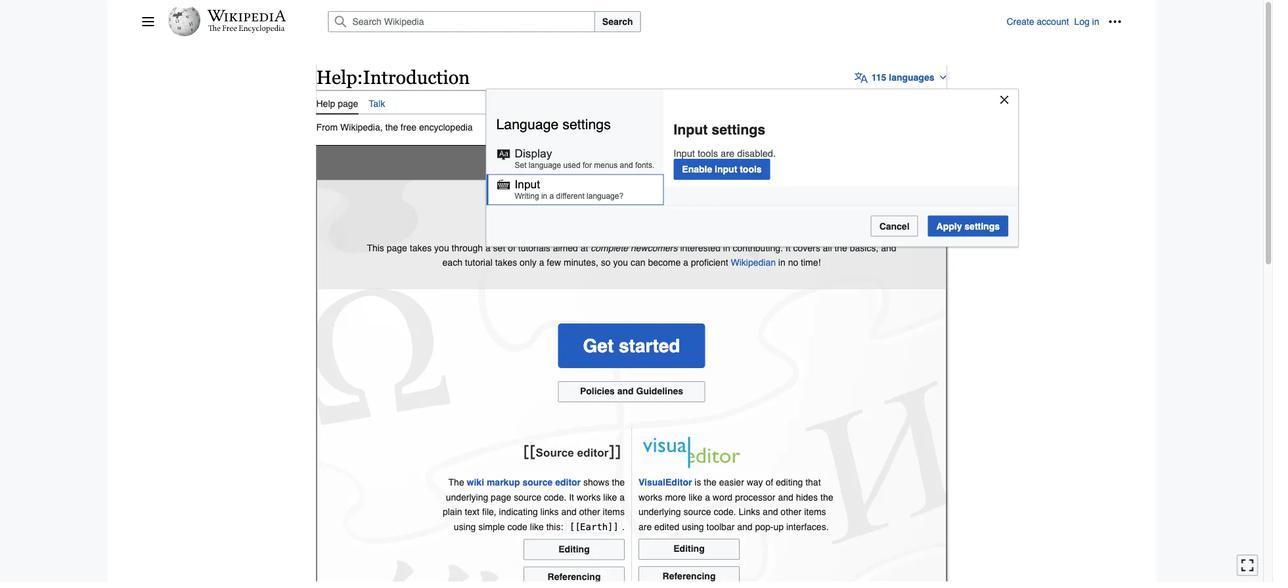 Task type: locate. For each thing, give the bounding box(es) containing it.
you right 'so'
[[613, 257, 628, 268]]

the left free
[[385, 122, 398, 133]]

settings up display set language used for menus and fonts.
[[563, 116, 611, 132]]

of right way
[[766, 478, 774, 488]]

using down text
[[454, 522, 476, 533]]

policies
[[580, 387, 615, 397]]

a left few
[[539, 257, 544, 268]]

0 vertical spatial are
[[721, 148, 735, 159]]

help up help page link
[[316, 66, 357, 88]]

from wikipedia, the free encyclopedia
[[316, 122, 473, 133]]

interested in contributing. it covers all the basics, and each tutorial takes only a few minutes, so you can become a proficient
[[443, 243, 897, 268]]

code. inside shows the underlying page source code. it works like a plain text file, indicating links and other items using simple code like this:
[[544, 493, 567, 503]]

like right the more
[[689, 493, 703, 503]]

and right links
[[562, 507, 577, 518]]

language settings
[[496, 116, 611, 132]]

apply settings button
[[928, 216, 1009, 237]]

1 horizontal spatial wikipedia
[[663, 150, 770, 176]]

items inside shows the underlying page source code. it works like a plain text file, indicating links and other items using simple code like this:
[[603, 507, 625, 518]]

referencing down this:
[[548, 572, 601, 582]]

works
[[577, 493, 601, 503], [639, 493, 663, 503]]

0 horizontal spatial is
[[588, 207, 597, 220]]

1 horizontal spatial underlying
[[639, 507, 681, 518]]

and down cancel button
[[881, 243, 897, 253]]

referencing link down this:
[[524, 567, 625, 583]]

are up input
[[721, 148, 735, 159]]

1 items from the left
[[603, 507, 625, 518]]

you up interested
[[708, 207, 727, 220]]

0 horizontal spatial using
[[454, 522, 476, 533]]

is
[[588, 207, 597, 220], [695, 478, 701, 488]]

it inside shows the underlying page source code. it works like a plain text file, indicating links and other items using simple code like this:
[[569, 493, 574, 503]]

underlying inside shows the underlying page source code. it works like a plain text file, indicating links and other items using simple code like this:
[[446, 493, 488, 503]]

toolbar
[[707, 522, 735, 533]]

0 horizontal spatial items
[[603, 507, 625, 518]]

page for help
[[338, 98, 358, 109]]

settings for language settings
[[563, 116, 611, 132]]

editing link down this:
[[524, 540, 625, 561]]

introduction up talk link
[[363, 66, 470, 88]]

1 vertical spatial takes
[[495, 257, 517, 268]]

1 horizontal spatial page
[[387, 243, 407, 253]]

editing link for leftmost referencing link
[[524, 540, 625, 561]]

2 items from the left
[[804, 507, 826, 518]]

like down shows
[[603, 493, 617, 503]]

1 vertical spatial code.
[[714, 507, 736, 518]]

1 help from the top
[[316, 66, 357, 88]]

takes right this
[[410, 243, 432, 253]]

basics,
[[850, 243, 879, 253]]

1 vertical spatial of
[[766, 478, 774, 488]]

0 vertical spatial wikipedia
[[663, 150, 770, 176]]

search button
[[595, 11, 641, 32]]

simple
[[479, 522, 505, 533]]

1 horizontal spatial using
[[682, 522, 704, 533]]

get started link
[[558, 324, 705, 369]]

using right "edited"
[[682, 522, 704, 533]]

of right set
[[508, 243, 516, 253]]

settings
[[563, 116, 611, 132], [712, 122, 766, 138], [965, 221, 1000, 232]]

help : introduction
[[316, 66, 470, 88]]

source down the more
[[684, 507, 711, 518]]

2 vertical spatial input
[[515, 178, 540, 191]]

editing down "edited"
[[674, 544, 705, 555]]

wikipedian
[[731, 257, 776, 268]]

is the easier way of editing that works more like a word processor and hides the underlying source code. links and other items are edited using toolbar and pop-up interfaces.
[[639, 478, 834, 533]]

0 horizontal spatial are
[[639, 522, 652, 533]]

. down input
[[727, 207, 731, 220]]

other up up
[[781, 507, 802, 518]]

talk link
[[369, 90, 385, 113]]

2 horizontal spatial page
[[491, 493, 511, 503]]

input inside input tools are disabled. enable input tools
[[674, 148, 695, 159]]

the free encyclopedia image
[[208, 25, 285, 34]]

editing link
[[639, 539, 740, 560], [524, 540, 625, 561]]

menu image
[[142, 15, 155, 28]]

input writing in a different language?
[[515, 178, 624, 201]]

1 horizontal spatial tools
[[740, 164, 762, 175]]

0 horizontal spatial works
[[577, 493, 601, 503]]

source inside shows the underlying page source code. it works like a plain text file, indicating links and other items using simple code like this:
[[514, 493, 542, 503]]

you up each
[[434, 243, 449, 253]]

and left fonts.
[[620, 161, 633, 170]]

fonts.
[[635, 161, 655, 170]]

2 works from the left
[[639, 493, 663, 503]]

0 vertical spatial code.
[[544, 493, 567, 503]]

0 vertical spatial introduction
[[363, 66, 470, 88]]

1 horizontal spatial takes
[[495, 257, 517, 268]]

0 horizontal spatial page
[[338, 98, 358, 109]]

a
[[550, 192, 554, 201], [486, 243, 491, 253], [539, 257, 544, 268], [684, 257, 689, 268], [620, 493, 625, 503], [705, 493, 710, 503]]

1 vertical spatial is
[[695, 478, 701, 488]]

policies and guidelines
[[580, 387, 684, 397]]

it up no
[[786, 243, 791, 253]]

it down editor
[[569, 493, 574, 503]]

tools down disabled. at the top of page
[[740, 164, 762, 175]]

source left editor
[[523, 478, 553, 488]]

0 vertical spatial is
[[588, 207, 597, 220]]

takes down set
[[495, 257, 517, 268]]

a inside is the easier way of editing that works more like a word processor and hides the underlying source code. links and other items are edited using toolbar and pop-up interfaces.
[[705, 493, 710, 503]]

items up the interfaces.
[[804, 507, 826, 518]]

pop-
[[755, 522, 774, 533]]

2 vertical spatial page
[[491, 493, 511, 503]]

takes inside "interested in contributing. it covers all the basics, and each tutorial takes only a few minutes, so you can become a proficient"
[[495, 257, 517, 268]]

a left different
[[550, 192, 554, 201]]

0 horizontal spatial settings
[[563, 116, 611, 132]]

0 vertical spatial .
[[727, 207, 731, 220]]

get started
[[583, 336, 680, 357]]

a inside shows the underlying page source code. it works like a plain text file, indicating links and other items using simple code like this:
[[620, 493, 625, 503]]

help for help page
[[316, 98, 335, 109]]

input for input writing in a different language?
[[515, 178, 540, 191]]

input for input tools are disabled. enable input tools
[[674, 148, 695, 159]]

help up 'from'
[[316, 98, 335, 109]]

underlying
[[446, 493, 488, 503], [639, 507, 681, 518]]

proficient
[[691, 257, 729, 268]]

. right "[[earth]]"
[[622, 522, 625, 533]]

1 horizontal spatial editing link
[[639, 539, 740, 560]]

cancel button
[[871, 216, 918, 237]]

0 vertical spatial tools
[[698, 148, 718, 159]]

1 horizontal spatial settings
[[712, 122, 766, 138]]

visualeditor link
[[639, 478, 692, 488]]

1 using from the left
[[454, 522, 476, 533]]

2 vertical spatial you
[[613, 257, 628, 268]]

0 horizontal spatial other
[[579, 507, 600, 518]]

introduction to wikipedia main content
[[311, 59, 955, 583]]

other up "[[earth]]"
[[579, 507, 600, 518]]

0 horizontal spatial of
[[508, 243, 516, 253]]

covers
[[793, 243, 821, 253]]

1 horizontal spatial of
[[766, 478, 774, 488]]

2 horizontal spatial you
[[708, 207, 727, 220]]

started
[[619, 336, 680, 357]]

wikipedia
[[663, 150, 770, 176], [533, 207, 585, 220]]

1 vertical spatial .
[[622, 522, 625, 533]]

wikipedia image
[[207, 10, 286, 22]]

editing down this:
[[559, 544, 590, 555]]

underlying up "edited"
[[639, 507, 681, 518]]

page down markup
[[491, 493, 511, 503]]

0 horizontal spatial .
[[622, 522, 625, 533]]

for
[[583, 161, 592, 170]]

apply settings
[[937, 221, 1000, 232]]

1 vertical spatial page
[[387, 243, 407, 253]]

help
[[316, 66, 357, 88], [316, 98, 335, 109]]

referencing link down "edited"
[[639, 567, 740, 583]]

the inside shows the underlying page source code. it works like a plain text file, indicating links and other items using simple code like this:
[[612, 478, 625, 488]]

help page link
[[316, 90, 358, 115]]

0 vertical spatial it
[[786, 243, 791, 253]]

1 vertical spatial help
[[316, 98, 335, 109]]

1 vertical spatial it
[[569, 493, 574, 503]]

0 horizontal spatial tools
[[698, 148, 718, 159]]

1 vertical spatial input
[[674, 148, 695, 159]]

1 horizontal spatial you
[[613, 257, 628, 268]]

wikipedian in no time!
[[731, 257, 821, 268]]

display set language used for menus and fonts.
[[515, 147, 655, 170]]

is down wikipedia:visualeditor/user guide image
[[695, 478, 701, 488]]

log in and more options image
[[1109, 15, 1122, 28]]

of inside is the easier way of editing that works more like a word processor and hides the underlying source code. links and other items are edited using toolbar and pop-up interfaces.
[[766, 478, 774, 488]]

1 horizontal spatial code.
[[714, 507, 736, 518]]

0 horizontal spatial wikipedia
[[533, 207, 585, 220]]

source
[[523, 478, 553, 488], [514, 493, 542, 503], [684, 507, 711, 518]]

referencing for right referencing link
[[663, 572, 716, 582]]

1 vertical spatial introduction
[[494, 150, 628, 176]]

a left the word
[[705, 493, 710, 503]]

0 vertical spatial input
[[674, 122, 708, 138]]

0 horizontal spatial referencing
[[548, 572, 601, 582]]

settings right apply
[[965, 221, 1000, 232]]

contributing.
[[733, 243, 783, 253]]

are left "edited"
[[639, 522, 652, 533]]

0 vertical spatial underlying
[[446, 493, 488, 503]]

and inside "interested in contributing. it covers all the basics, and each tutorial takes only a few minutes, so you can become a proficient"
[[881, 243, 897, 253]]

input
[[674, 122, 708, 138], [674, 148, 695, 159], [515, 178, 540, 191]]

1 horizontal spatial are
[[721, 148, 735, 159]]

referencing down "edited"
[[663, 572, 716, 582]]

works inside shows the underlying page source code. it works like a plain text file, indicating links and other items using simple code like this:
[[577, 493, 601, 503]]

1 horizontal spatial referencing
[[663, 572, 716, 582]]

1 horizontal spatial items
[[804, 507, 826, 518]]

2 vertical spatial source
[[684, 507, 711, 518]]

different
[[556, 192, 585, 201]]

each
[[443, 257, 463, 268]]

works down visualeditor
[[639, 493, 663, 503]]

and inside display set language used for menus and fonts.
[[620, 161, 633, 170]]

115
[[872, 72, 887, 83]]

1 horizontal spatial works
[[639, 493, 663, 503]]

referencing for leftmost referencing link
[[548, 572, 601, 582]]

wikipedia,
[[340, 122, 383, 133]]

a up [[earth]] .
[[620, 493, 625, 503]]

2 horizontal spatial settings
[[965, 221, 1000, 232]]

1 works from the left
[[577, 493, 601, 503]]

other inside shows the underlying page source code. it works like a plain text file, indicating links and other items using simple code like this:
[[579, 507, 600, 518]]

language
[[496, 116, 559, 132]]

encyclopedia
[[419, 122, 473, 133]]

other
[[579, 507, 600, 518], [781, 507, 802, 518]]

page up the 'wikipedia,' at the left
[[338, 98, 358, 109]]

1 horizontal spatial other
[[781, 507, 802, 518]]

1 vertical spatial underlying
[[639, 507, 681, 518]]

0 horizontal spatial takes
[[410, 243, 432, 253]]

referencing
[[663, 572, 716, 582], [548, 572, 601, 582]]

help:wikitext image
[[520, 435, 625, 471]]

. inside [[earth]] .
[[622, 522, 625, 533]]

tools up enable
[[698, 148, 718, 159]]

items inside is the easier way of editing that works more like a word processor and hides the underlying source code. links and other items are edited using toolbar and pop-up interfaces.
[[804, 507, 826, 518]]

plain
[[443, 507, 462, 518]]

language
[[529, 161, 561, 170]]

introduction up input writing in a different language?
[[494, 150, 628, 176]]

you
[[708, 207, 727, 220], [434, 243, 449, 253], [613, 257, 628, 268]]

0 vertical spatial page
[[338, 98, 358, 109]]

in right log at the right top
[[1093, 16, 1100, 27]]

page right this
[[387, 243, 407, 253]]

1 vertical spatial are
[[639, 522, 652, 533]]

items up [[earth]] .
[[603, 507, 625, 518]]

word
[[713, 493, 733, 503]]

guidelines
[[636, 387, 684, 397]]

0 vertical spatial help
[[316, 66, 357, 88]]

and
[[620, 161, 633, 170], [881, 243, 897, 253], [618, 387, 634, 397], [778, 493, 794, 503], [562, 507, 577, 518], [763, 507, 778, 518], [737, 522, 753, 533]]

settings inside button
[[965, 221, 1000, 232]]

referencing link
[[639, 567, 740, 583], [524, 567, 625, 583]]

code. down the word
[[714, 507, 736, 518]]

is down language? at the top left of the page
[[588, 207, 597, 220]]

text
[[465, 507, 480, 518]]

0 vertical spatial source
[[523, 478, 553, 488]]

1 other from the left
[[579, 507, 600, 518]]

0 horizontal spatial it
[[569, 493, 574, 503]]

1 vertical spatial source
[[514, 493, 542, 503]]

personal tools navigation
[[1007, 11, 1126, 32]]

0 horizontal spatial underlying
[[446, 493, 488, 503]]

underlying up text
[[446, 493, 488, 503]]

the right all
[[835, 243, 848, 253]]

in right writing
[[541, 192, 548, 201]]

0 horizontal spatial introduction
[[363, 66, 470, 88]]

wikipedia down input settings
[[663, 150, 770, 176]]

editing link down "edited"
[[639, 539, 740, 560]]

the right shows
[[612, 478, 625, 488]]

settings up disabled. at the top of page
[[712, 122, 766, 138]]

0 vertical spatial of
[[508, 243, 516, 253]]

introduction
[[363, 66, 470, 88], [494, 150, 628, 176]]

edited
[[655, 522, 680, 533]]

code. up links
[[544, 493, 567, 503]]

0 vertical spatial you
[[708, 207, 727, 220]]

introduction to wikipedia
[[494, 150, 770, 176]]

0 horizontal spatial code.
[[544, 493, 567, 503]]

cancel
[[880, 221, 910, 232]]

2 using from the left
[[682, 522, 704, 533]]

works down shows
[[577, 493, 601, 503]]

of
[[508, 243, 516, 253], [766, 478, 774, 488]]

through
[[452, 243, 483, 253]]

source down wiki markup source editor link
[[514, 493, 542, 503]]

people
[[648, 207, 683, 220]]

like inside is the easier way of editing that works more like a word processor and hides the underlying source code. links and other items are edited using toolbar and pop-up interfaces.
[[689, 493, 703, 503]]

the
[[385, 122, 398, 133], [835, 243, 848, 253], [612, 478, 625, 488], [704, 478, 717, 488], [821, 493, 834, 503]]

page inside shows the underlying page source code. it works like a plain text file, indicating links and other items using simple code like this:
[[491, 493, 511, 503]]

1 vertical spatial wikipedia
[[533, 207, 585, 220]]

wikipedia down different
[[533, 207, 585, 220]]

input settings
[[674, 122, 766, 138]]

input inside input writing in a different language?
[[515, 178, 540, 191]]

1 horizontal spatial it
[[786, 243, 791, 253]]

a inside input writing in a different language?
[[550, 192, 554, 201]]

2 other from the left
[[781, 507, 802, 518]]

used
[[564, 161, 581, 170]]

2 help from the top
[[316, 98, 335, 109]]

are inside is the easier way of editing that works more like a word processor and hides the underlying source code. links and other items are edited using toolbar and pop-up interfaces.
[[639, 522, 652, 533]]

1 vertical spatial tools
[[740, 164, 762, 175]]

0 horizontal spatial editing link
[[524, 540, 625, 561]]

1 horizontal spatial is
[[695, 478, 701, 488]]

1 vertical spatial you
[[434, 243, 449, 253]]

works inside is the easier way of editing that works more like a word processor and hides the underlying source code. links and other items are edited using toolbar and pop-up interfaces.
[[639, 493, 663, 503]]

editing link for right referencing link
[[639, 539, 740, 560]]

tutorial
[[465, 257, 493, 268]]

it inside "interested in contributing. it covers all the basics, and each tutorial takes only a few minutes, so you can become a proficient"
[[786, 243, 791, 253]]

in up proficient
[[723, 243, 731, 253]]



Task type: vqa. For each thing, say whether or not it's contained in the screenshot.
left using
yes



Task type: describe. For each thing, give the bounding box(es) containing it.
disabled.
[[738, 148, 776, 159]]

set
[[515, 161, 527, 170]]

writing
[[515, 192, 539, 201]]

using inside shows the underlying page source code. it works like a plain text file, indicating links and other items using simple code like this:
[[454, 522, 476, 533]]

in inside personal tools navigation
[[1093, 16, 1100, 27]]

become
[[648, 257, 681, 268]]

wiki
[[467, 478, 484, 488]]

1 horizontal spatial editing
[[674, 544, 705, 555]]

115 languages
[[872, 72, 935, 83]]

by
[[632, 207, 645, 220]]

a down interested
[[684, 257, 689, 268]]

help page
[[316, 98, 358, 109]]

and down editing
[[778, 493, 794, 503]]

this:
[[547, 522, 563, 533]]

is inside is the easier way of editing that works more like a word processor and hides the underlying source code. links and other items are edited using toolbar and pop-up interfaces.
[[695, 478, 701, 488]]

editor
[[555, 478, 581, 488]]

this page takes you through a set of tutorials aimed at complete newcomers
[[367, 243, 678, 253]]

up
[[774, 522, 784, 533]]

interested
[[680, 243, 721, 253]]

wikipedia is made by people like you .
[[533, 207, 731, 220]]

easier
[[719, 478, 744, 488]]

the wiki markup source editor
[[449, 478, 581, 488]]

only
[[520, 257, 537, 268]]

talk
[[369, 98, 385, 109]]

shows
[[584, 478, 610, 488]]

in inside "interested in contributing. it covers all the basics, and each tutorial takes only a few minutes, so you can become a proficient"
[[723, 243, 731, 253]]

page for this
[[387, 243, 407, 253]]

display
[[515, 147, 552, 160]]

code. inside is the easier way of editing that works more like a word processor and hides the underlying source code. links and other items are edited using toolbar and pop-up interfaces.
[[714, 507, 736, 518]]

this
[[367, 243, 384, 253]]

create
[[1007, 16, 1035, 27]]

source inside is the easier way of editing that works more like a word processor and hides the underlying source code. links and other items are edited using toolbar and pop-up interfaces.
[[684, 507, 711, 518]]

[[earth]]
[[569, 522, 619, 533]]

the up the word
[[704, 478, 717, 488]]

more
[[665, 493, 686, 503]]

like right people
[[686, 207, 705, 220]]

works for underlying
[[639, 493, 663, 503]]

in left no
[[779, 257, 786, 268]]

0 horizontal spatial editing
[[559, 544, 590, 555]]

input
[[715, 164, 738, 175]]

log
[[1075, 16, 1090, 27]]

from
[[316, 122, 338, 133]]

fullscreen image
[[1241, 560, 1255, 573]]

links
[[541, 507, 559, 518]]

to
[[635, 150, 656, 176]]

a left set
[[486, 243, 491, 253]]

get
[[583, 336, 614, 357]]

input for input settings
[[674, 122, 708, 138]]

0 horizontal spatial referencing link
[[524, 567, 625, 583]]

enable input tools button
[[674, 159, 771, 180]]

settings for apply settings
[[965, 221, 1000, 232]]

0 horizontal spatial you
[[434, 243, 449, 253]]

1 horizontal spatial .
[[727, 207, 731, 220]]

tutorials
[[518, 243, 551, 253]]

and down links
[[737, 522, 753, 533]]

few
[[547, 257, 561, 268]]

[[earth]] .
[[569, 522, 625, 533]]

the
[[449, 478, 464, 488]]

Search Wikipedia search field
[[328, 11, 595, 32]]

create account link
[[1007, 16, 1069, 27]]

wiki markup source editor link
[[467, 478, 581, 488]]

languages
[[889, 72, 935, 83]]

and right policies
[[618, 387, 634, 397]]

1 horizontal spatial introduction
[[494, 150, 628, 176]]

you inside "interested in contributing. it covers all the basics, and each tutorial takes only a few minutes, so you can become a proficient"
[[613, 257, 628, 268]]

at
[[581, 243, 588, 253]]

can
[[631, 257, 646, 268]]

menus
[[594, 161, 618, 170]]

0 vertical spatial takes
[[410, 243, 432, 253]]

processor
[[735, 493, 776, 503]]

works for other
[[577, 493, 601, 503]]

language progressive image
[[855, 71, 868, 84]]

1 horizontal spatial referencing link
[[639, 567, 740, 583]]

underlying inside is the easier way of editing that works more like a word processor and hides the underlying source code. links and other items are edited using toolbar and pop-up interfaces.
[[639, 507, 681, 518]]

help for help : introduction
[[316, 66, 357, 88]]

time!
[[801, 257, 821, 268]]

Search search field
[[312, 11, 1007, 32]]

using inside is the easier way of editing that works more like a word processor and hides the underlying source code. links and other items are edited using toolbar and pop-up interfaces.
[[682, 522, 704, 533]]

code
[[508, 522, 528, 533]]

interfaces.
[[787, 522, 829, 533]]

editing
[[776, 478, 803, 488]]

set
[[493, 243, 506, 253]]

aimed
[[553, 243, 578, 253]]

account
[[1037, 16, 1069, 27]]

made
[[600, 207, 629, 220]]

search
[[602, 16, 633, 27]]

the right hides
[[821, 493, 834, 503]]

no
[[788, 257, 799, 268]]

all
[[823, 243, 832, 253]]

the inside "interested in contributing. it covers all the basics, and each tutorial takes only a few minutes, so you can become a proficient"
[[835, 243, 848, 253]]

apply
[[937, 221, 962, 232]]

complete
[[591, 243, 628, 253]]

are inside input tools are disabled. enable input tools
[[721, 148, 735, 159]]

that
[[806, 478, 821, 488]]

free
[[401, 122, 417, 133]]

links
[[739, 507, 760, 518]]

and inside shows the underlying page source code. it works like a plain text file, indicating links and other items using simple code like this:
[[562, 507, 577, 518]]

like left this:
[[530, 522, 544, 533]]

log in link
[[1075, 16, 1100, 27]]

create account log in
[[1007, 16, 1100, 27]]

minutes,
[[564, 257, 599, 268]]

wikipedia:visualeditor/user guide image
[[639, 435, 744, 471]]

way
[[747, 478, 763, 488]]

newcomers
[[631, 243, 678, 253]]

other inside is the easier way of editing that works more like a word processor and hides the underlying source code. links and other items are edited using toolbar and pop-up interfaces.
[[781, 507, 802, 518]]

so
[[601, 257, 611, 268]]

in inside input writing in a different language?
[[541, 192, 548, 201]]

and up pop-
[[763, 507, 778, 518]]

settings for input settings
[[712, 122, 766, 138]]

visualeditor
[[639, 478, 692, 488]]

file,
[[482, 507, 497, 518]]

policies and guidelines link
[[558, 382, 705, 403]]

:
[[357, 66, 363, 88]]

indicating
[[499, 507, 538, 518]]



